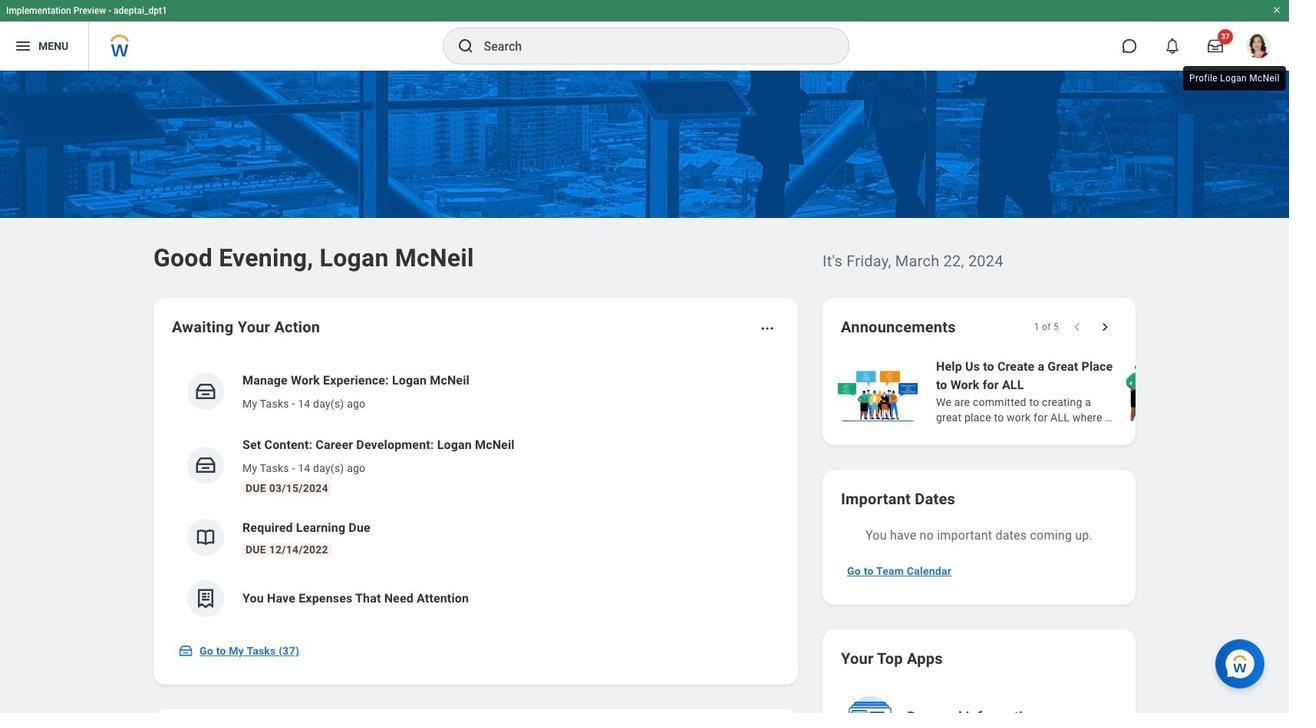 Task type: describe. For each thing, give the bounding box(es) containing it.
search image
[[456, 37, 475, 55]]

dashboard expenses image
[[194, 587, 217, 610]]

justify image
[[14, 37, 32, 55]]

close environment banner image
[[1273, 5, 1282, 15]]

0 horizontal spatial list
[[172, 359, 780, 630]]

related actions image
[[760, 321, 775, 336]]



Task type: vqa. For each thing, say whether or not it's contained in the screenshot.
2nd location image from the top
no



Task type: locate. For each thing, give the bounding box(es) containing it.
banner
[[0, 0, 1290, 71]]

inbox image
[[194, 380, 217, 403]]

chevron left small image
[[1070, 319, 1086, 335]]

profile logan mcneil image
[[1247, 34, 1272, 61]]

inbox large image
[[1209, 38, 1224, 54]]

Search Workday  search field
[[484, 29, 817, 63]]

1 vertical spatial inbox image
[[178, 643, 193, 659]]

1 horizontal spatial inbox image
[[194, 454, 217, 477]]

chevron right small image
[[1098, 319, 1113, 335]]

1 horizontal spatial list
[[835, 356, 1290, 427]]

tooltip
[[1181, 63, 1290, 94]]

book open image
[[194, 526, 217, 549]]

0 vertical spatial inbox image
[[194, 454, 217, 477]]

notifications large image
[[1166, 38, 1181, 54]]

list
[[835, 356, 1290, 427], [172, 359, 780, 630]]

0 horizontal spatial inbox image
[[178, 643, 193, 659]]

inbox image
[[194, 454, 217, 477], [178, 643, 193, 659]]

main content
[[0, 71, 1290, 713]]

status
[[1035, 321, 1060, 333]]



